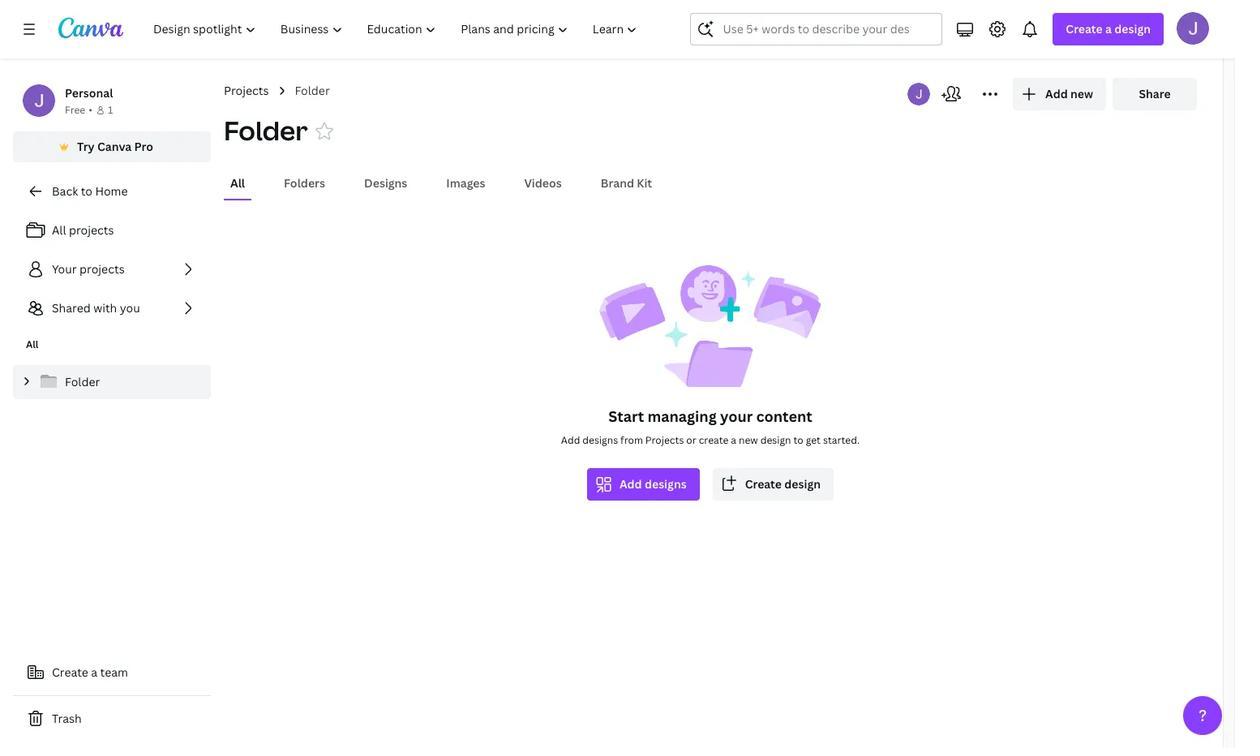 Task type: locate. For each thing, give the bounding box(es) containing it.
add for add designs
[[620, 476, 642, 492]]

0 horizontal spatial a
[[91, 665, 97, 680]]

1 vertical spatial new
[[739, 433, 758, 447]]

add inside start managing your content add designs from projects or create a new design to get started.
[[561, 433, 580, 447]]

folder link
[[295, 82, 330, 100], [13, 365, 211, 399]]

1 vertical spatial all
[[52, 222, 66, 238]]

2 vertical spatial design
[[785, 476, 821, 492]]

canva
[[97, 139, 132, 154]]

brand
[[601, 175, 635, 191]]

create left team
[[52, 665, 88, 680]]

1 vertical spatial design
[[761, 433, 792, 447]]

1 horizontal spatial designs
[[645, 476, 687, 492]]

design
[[1115, 21, 1151, 37], [761, 433, 792, 447], [785, 476, 821, 492]]

add new button
[[1013, 78, 1107, 110]]

designs inside start managing your content add designs from projects or create a new design to get started.
[[583, 433, 618, 447]]

0 horizontal spatial to
[[81, 183, 92, 199]]

shared with you link
[[13, 292, 211, 325]]

projects
[[224, 83, 269, 98], [646, 433, 684, 447]]

new down create a design dropdown button
[[1071, 86, 1094, 101]]

new inside dropdown button
[[1071, 86, 1094, 101]]

None search field
[[691, 13, 943, 45]]

new down your
[[739, 433, 758, 447]]

brand kit
[[601, 175, 653, 191]]

or
[[687, 433, 697, 447]]

design left jacob simon icon
[[1115, 21, 1151, 37]]

to left get
[[794, 433, 804, 447]]

add inside dropdown button
[[1046, 86, 1068, 101]]

to inside start managing your content add designs from projects or create a new design to get started.
[[794, 433, 804, 447]]

1 horizontal spatial create
[[745, 476, 782, 492]]

all inside all projects link
[[52, 222, 66, 238]]

1 vertical spatial projects
[[80, 261, 125, 277]]

your projects
[[52, 261, 125, 277]]

create for create design
[[745, 476, 782, 492]]

personal
[[65, 85, 113, 101]]

create
[[1066, 21, 1103, 37], [745, 476, 782, 492], [52, 665, 88, 680]]

create down content
[[745, 476, 782, 492]]

folder down "shared" at left top
[[65, 374, 100, 389]]

your
[[52, 261, 77, 277]]

0 vertical spatial create
[[1066, 21, 1103, 37]]

home
[[95, 183, 128, 199]]

add for add new
[[1046, 86, 1068, 101]]

free •
[[65, 103, 92, 117]]

1
[[108, 103, 113, 117]]

2 vertical spatial create
[[52, 665, 88, 680]]

all inside all button
[[230, 175, 245, 191]]

design inside create a design dropdown button
[[1115, 21, 1151, 37]]

0 horizontal spatial create
[[52, 665, 88, 680]]

back to home
[[52, 183, 128, 199]]

a inside button
[[91, 665, 97, 680]]

0 vertical spatial projects
[[69, 222, 114, 238]]

0 vertical spatial designs
[[583, 433, 618, 447]]

0 horizontal spatial designs
[[583, 433, 618, 447]]

0 vertical spatial to
[[81, 183, 92, 199]]

back
[[52, 183, 78, 199]]

1 vertical spatial create
[[745, 476, 782, 492]]

your projects link
[[13, 253, 211, 286]]

1 horizontal spatial new
[[1071, 86, 1094, 101]]

1 horizontal spatial to
[[794, 433, 804, 447]]

folders
[[284, 175, 325, 191]]

all projects link
[[13, 214, 211, 247]]

projects link
[[224, 82, 269, 100]]

1 vertical spatial a
[[731, 433, 737, 447]]

2 vertical spatial add
[[620, 476, 642, 492]]

design inside start managing your content add designs from projects or create a new design to get started.
[[761, 433, 792, 447]]

create up add new
[[1066, 21, 1103, 37]]

create inside dropdown button
[[1066, 21, 1103, 37]]

1 horizontal spatial add
[[620, 476, 642, 492]]

images button
[[440, 168, 492, 199]]

designs
[[583, 433, 618, 447], [645, 476, 687, 492]]

a
[[1106, 21, 1112, 37], [731, 433, 737, 447], [91, 665, 97, 680]]

create design
[[745, 476, 821, 492]]

2 horizontal spatial add
[[1046, 86, 1068, 101]]

add
[[1046, 86, 1068, 101], [561, 433, 580, 447], [620, 476, 642, 492]]

back to home link
[[13, 175, 211, 208]]

trash
[[52, 711, 82, 726]]

share button
[[1113, 78, 1198, 110]]

projects down back to home
[[69, 222, 114, 238]]

projects inside start managing your content add designs from projects or create a new design to get started.
[[646, 433, 684, 447]]

new
[[1071, 86, 1094, 101], [739, 433, 758, 447]]

all for all button
[[230, 175, 245, 191]]

2 horizontal spatial a
[[1106, 21, 1112, 37]]

start managing your content add designs from projects or create a new design to get started.
[[561, 406, 860, 447]]

1 vertical spatial add
[[561, 433, 580, 447]]

a for team
[[91, 665, 97, 680]]

1 vertical spatial designs
[[645, 476, 687, 492]]

1 horizontal spatial a
[[731, 433, 737, 447]]

design down content
[[761, 433, 792, 447]]

folder link down shared with you link
[[13, 365, 211, 399]]

folder
[[295, 83, 330, 98], [224, 113, 308, 148], [65, 374, 100, 389]]

list containing all projects
[[13, 214, 211, 325]]

1 vertical spatial folder link
[[13, 365, 211, 399]]

designs down or
[[645, 476, 687, 492]]

a inside start managing your content add designs from projects or create a new design to get started.
[[731, 433, 737, 447]]

to
[[81, 183, 92, 199], [794, 433, 804, 447]]

2 vertical spatial all
[[26, 338, 39, 351]]

a inside dropdown button
[[1106, 21, 1112, 37]]

projects up 'folder' button
[[224, 83, 269, 98]]

0 horizontal spatial all
[[26, 338, 39, 351]]

0 horizontal spatial folder link
[[13, 365, 211, 399]]

0 vertical spatial folder link
[[295, 82, 330, 100]]

add inside button
[[620, 476, 642, 492]]

folder down projects link on the left
[[224, 113, 308, 148]]

2 horizontal spatial create
[[1066, 21, 1103, 37]]

0 vertical spatial all
[[230, 175, 245, 191]]

projects
[[69, 222, 114, 238], [80, 261, 125, 277]]

create a design button
[[1053, 13, 1164, 45]]

1 vertical spatial projects
[[646, 433, 684, 447]]

to right back
[[81, 183, 92, 199]]

1 horizontal spatial folder link
[[295, 82, 330, 100]]

projects for all projects
[[69, 222, 114, 238]]

0 horizontal spatial add
[[561, 433, 580, 447]]

folder link up 'folder' button
[[295, 82, 330, 100]]

free
[[65, 103, 85, 117]]

0 vertical spatial a
[[1106, 21, 1112, 37]]

design down get
[[785, 476, 821, 492]]

projects left or
[[646, 433, 684, 447]]

0 vertical spatial new
[[1071, 86, 1094, 101]]

shared
[[52, 300, 91, 316]]

list
[[13, 214, 211, 325]]

1 horizontal spatial all
[[52, 222, 66, 238]]

2 vertical spatial a
[[91, 665, 97, 680]]

1 horizontal spatial projects
[[646, 433, 684, 447]]

0 vertical spatial add
[[1046, 86, 1068, 101]]

projects right your
[[80, 261, 125, 277]]

2 horizontal spatial all
[[230, 175, 245, 191]]

0 vertical spatial projects
[[224, 83, 269, 98]]

0 vertical spatial design
[[1115, 21, 1151, 37]]

folder up 'folder' button
[[295, 83, 330, 98]]

create design button
[[713, 468, 834, 501]]

brand kit button
[[594, 168, 659, 199]]

try
[[77, 139, 95, 154]]

all
[[230, 175, 245, 191], [52, 222, 66, 238], [26, 338, 39, 351]]

team
[[100, 665, 128, 680]]

0 horizontal spatial new
[[739, 433, 758, 447]]

new inside start managing your content add designs from projects or create a new design to get started.
[[739, 433, 758, 447]]

designs left from
[[583, 433, 618, 447]]

1 vertical spatial to
[[794, 433, 804, 447]]

add new
[[1046, 86, 1094, 101]]



Task type: describe. For each thing, give the bounding box(es) containing it.
•
[[89, 103, 92, 117]]

try canva pro
[[77, 139, 153, 154]]

create a team button
[[13, 656, 211, 689]]

all button
[[224, 168, 252, 199]]

you
[[120, 300, 140, 316]]

designs button
[[358, 168, 414, 199]]

shared with you
[[52, 300, 140, 316]]

0 vertical spatial folder
[[295, 83, 330, 98]]

to inside back to home "link"
[[81, 183, 92, 199]]

share
[[1139, 86, 1171, 101]]

your
[[720, 406, 753, 426]]

create for create a design
[[1066, 21, 1103, 37]]

add designs button
[[587, 468, 700, 501]]

create a team
[[52, 665, 128, 680]]

create for create a team
[[52, 665, 88, 680]]

start
[[609, 406, 644, 426]]

projects for your projects
[[80, 261, 125, 277]]

videos button
[[518, 168, 569, 199]]

designs inside button
[[645, 476, 687, 492]]

folder button
[[224, 113, 308, 148]]

create
[[699, 433, 729, 447]]

images
[[447, 175, 486, 191]]

0 horizontal spatial projects
[[224, 83, 269, 98]]

with
[[93, 300, 117, 316]]

folders button
[[278, 168, 332, 199]]

content
[[757, 406, 813, 426]]

get
[[806, 433, 821, 447]]

jacob simon image
[[1177, 12, 1210, 45]]

all projects
[[52, 222, 114, 238]]

videos
[[525, 175, 562, 191]]

design inside create design button
[[785, 476, 821, 492]]

pro
[[134, 139, 153, 154]]

2 vertical spatial folder
[[65, 374, 100, 389]]

all for all projects
[[52, 222, 66, 238]]

kit
[[637, 175, 653, 191]]

1 vertical spatial folder
[[224, 113, 308, 148]]

add designs
[[620, 476, 687, 492]]

from
[[621, 433, 643, 447]]

designs
[[364, 175, 408, 191]]

top level navigation element
[[143, 13, 652, 45]]

managing
[[648, 406, 717, 426]]

a for design
[[1106, 21, 1112, 37]]

try canva pro button
[[13, 131, 211, 162]]

trash link
[[13, 703, 211, 735]]

create a design
[[1066, 21, 1151, 37]]

Search search field
[[723, 14, 911, 45]]

started.
[[823, 433, 860, 447]]



Task type: vqa. For each thing, say whether or not it's contained in the screenshot.
all related to All button on the left top of the page
yes



